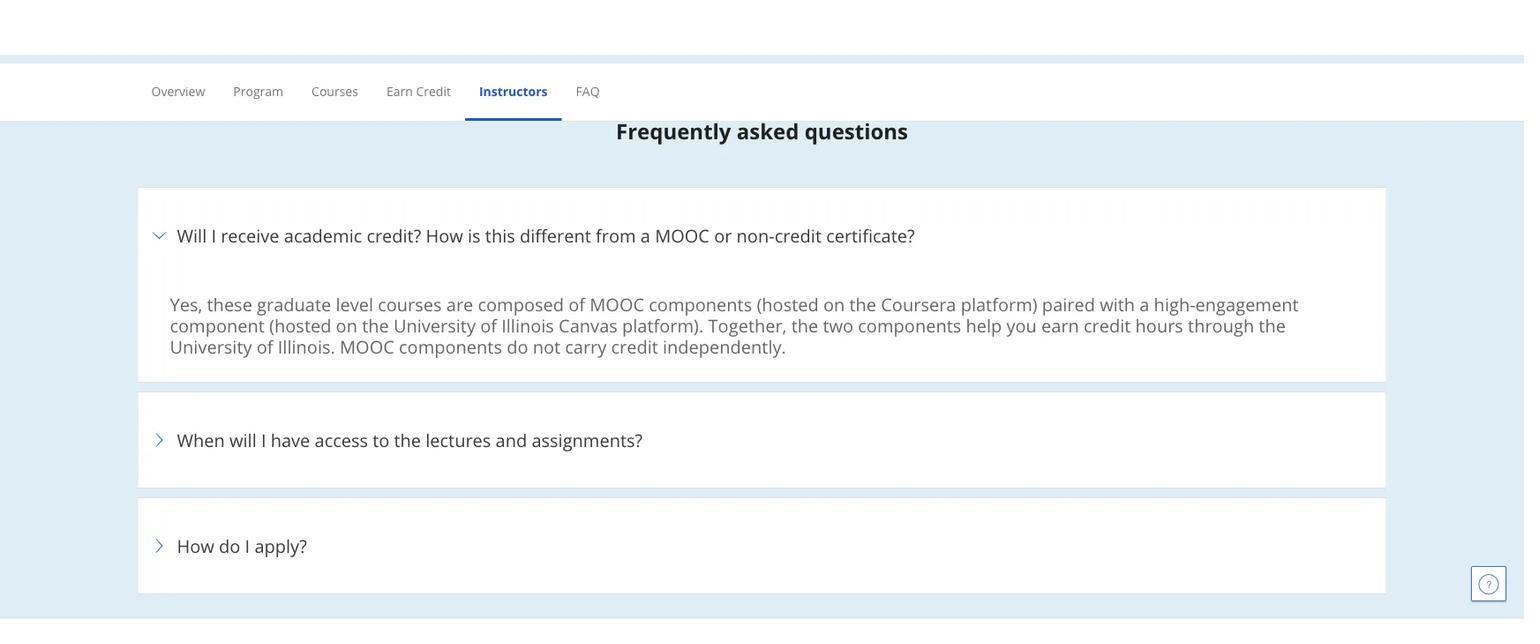 Task type: vqa. For each thing, say whether or not it's contained in the screenshot.
Cybersecurity corresponding to Microsoft
no



Task type: describe. For each thing, give the bounding box(es) containing it.
0 horizontal spatial i
[[211, 223, 216, 248]]

not
[[533, 335, 561, 359]]

frequently asked questions
[[616, 117, 908, 146]]

1 horizontal spatial (hosted
[[757, 292, 819, 316]]

1 horizontal spatial components
[[649, 292, 752, 316]]

earn credit
[[387, 83, 451, 99]]

1 horizontal spatial on
[[823, 292, 845, 316]]

2 horizontal spatial components
[[858, 313, 961, 338]]

0 horizontal spatial credit
[[611, 335, 658, 359]]

1 horizontal spatial university
[[394, 313, 476, 338]]

chevron right image for will
[[149, 225, 170, 246]]

this
[[485, 223, 515, 248]]

independently.
[[663, 335, 786, 359]]

0 horizontal spatial on
[[336, 313, 357, 338]]

do inside yes, these graduate level courses are composed of mooc components (hosted on the coursera platform) paired with a high-engagement component (hosted on the university of illinois canvas platform). together, the two components help you earn credit hours through the university of illinois. mooc components do not carry credit independently.
[[507, 335, 528, 359]]

mooc inside dropdown button
[[655, 223, 710, 248]]

chevron right image
[[149, 536, 170, 557]]

overview
[[151, 83, 205, 99]]

instructors link
[[479, 83, 548, 99]]

how do i apply? button
[[149, 509, 1376, 583]]

overview link
[[151, 83, 205, 99]]

earn
[[387, 83, 413, 99]]

illinois.
[[278, 335, 335, 359]]

paired
[[1042, 292, 1095, 316]]

receive
[[221, 223, 279, 248]]

frequently
[[616, 117, 731, 146]]

1 vertical spatial mooc
[[590, 292, 644, 316]]

the inside when will i have access to the lectures and assignments? dropdown button
[[394, 428, 421, 452]]

collapsed list
[[137, 187, 1387, 620]]

program
[[233, 83, 283, 99]]

composed
[[478, 292, 564, 316]]

when
[[177, 428, 225, 452]]

you
[[1007, 313, 1037, 338]]

instructors
[[479, 83, 548, 99]]

certificate?
[[826, 223, 915, 248]]

the right through
[[1259, 313, 1286, 338]]

or
[[714, 223, 732, 248]]

are
[[446, 292, 473, 316]]

the left coursera at right
[[850, 292, 877, 316]]

faq
[[576, 83, 600, 99]]

together,
[[708, 313, 787, 338]]

two
[[823, 313, 854, 338]]

these
[[207, 292, 252, 316]]

engagement
[[1196, 292, 1299, 316]]

yes,
[[170, 292, 202, 316]]

level
[[336, 292, 373, 316]]

a inside yes, these graduate level courses are composed of mooc components (hosted on the coursera platform) paired with a high-engagement component (hosted on the university of illinois canvas platform). together, the two components help you earn credit hours through the university of illinois. mooc components do not carry credit independently.
[[1140, 292, 1150, 316]]

asked
[[737, 117, 799, 146]]

questions
[[805, 117, 908, 146]]

a inside dropdown button
[[641, 223, 650, 248]]

help
[[966, 313, 1002, 338]]

help center image
[[1478, 574, 1500, 595]]

component
[[170, 313, 265, 338]]

when will i have access to the lectures and assignments?
[[177, 428, 643, 452]]

faq link
[[576, 83, 600, 99]]

coursera
[[881, 292, 956, 316]]

when will i have access to the lectures and assignments? button
[[149, 403, 1376, 478]]

2 horizontal spatial credit
[[1084, 313, 1131, 338]]

courses
[[312, 83, 358, 99]]



Task type: locate. For each thing, give the bounding box(es) containing it.
when will i have access to the lectures and assignments? list item
[[137, 392, 1387, 489]]

the right illinois.
[[362, 313, 389, 338]]

courses
[[378, 292, 442, 316]]

mooc up the carry
[[590, 292, 644, 316]]

0 vertical spatial chevron right image
[[149, 225, 170, 246]]

carry
[[565, 335, 607, 359]]

0 horizontal spatial how
[[177, 534, 214, 558]]

i right the will
[[211, 223, 216, 248]]

0 vertical spatial a
[[641, 223, 650, 248]]

i left apply?
[[245, 534, 250, 558]]

components
[[649, 292, 752, 316], [858, 313, 961, 338], [399, 335, 502, 359]]

2 vertical spatial mooc
[[340, 335, 394, 359]]

non-
[[737, 223, 775, 248]]

(hosted
[[757, 292, 819, 316], [269, 313, 331, 338]]

credit left certificate?
[[775, 223, 822, 248]]

on down certificate?
[[823, 292, 845, 316]]

0 horizontal spatial (hosted
[[269, 313, 331, 338]]

1 horizontal spatial how
[[426, 223, 463, 248]]

hours
[[1136, 313, 1184, 338]]

2 horizontal spatial of
[[569, 292, 585, 316]]

high-
[[1154, 292, 1196, 316]]

canvas
[[559, 313, 618, 338]]

(hosted left level
[[269, 313, 331, 338]]

how left is on the left of page
[[426, 223, 463, 248]]

with
[[1100, 292, 1135, 316]]

a right the from
[[641, 223, 650, 248]]

graduate
[[257, 292, 331, 316]]

2 vertical spatial i
[[245, 534, 250, 558]]

1 horizontal spatial i
[[245, 534, 250, 558]]

credit right earn
[[1084, 313, 1131, 338]]

(hosted left two
[[757, 292, 819, 316]]

the right to
[[394, 428, 421, 452]]

courses link
[[312, 83, 358, 99]]

access
[[315, 428, 368, 452]]

credit?
[[367, 223, 421, 248]]

how do i apply?
[[177, 534, 307, 558]]

0 horizontal spatial a
[[641, 223, 650, 248]]

earn credit link
[[387, 83, 451, 99]]

of up the carry
[[569, 292, 585, 316]]

0 horizontal spatial components
[[399, 335, 502, 359]]

chevron right image inside when will i have access to the lectures and assignments? dropdown button
[[149, 430, 170, 451]]

assignments?
[[532, 428, 643, 452]]

credit right the carry
[[611, 335, 658, 359]]

different
[[520, 223, 591, 248]]

have
[[271, 428, 310, 452]]

illinois
[[502, 313, 554, 338]]

0 horizontal spatial mooc
[[340, 335, 394, 359]]

to
[[373, 428, 390, 452]]

lectures
[[426, 428, 491, 452]]

components up independently.
[[649, 292, 752, 316]]

yes, these graduate level courses are composed of mooc components (hosted on the coursera platform) paired with a high-engagement component (hosted on the university of illinois canvas platform). together, the two components help you earn credit hours through the university of illinois. mooc components do not carry credit independently.
[[170, 292, 1299, 359]]

program link
[[233, 83, 283, 99]]

chevron right image for when
[[149, 430, 170, 451]]

0 vertical spatial list item
[[137, 187, 1387, 393]]

0 vertical spatial i
[[211, 223, 216, 248]]

chevron right image left when
[[149, 430, 170, 451]]

1 list item from the top
[[137, 187, 1387, 393]]

is
[[468, 223, 481, 248]]

0 vertical spatial mooc
[[655, 223, 710, 248]]

1 vertical spatial i
[[261, 428, 266, 452]]

1 horizontal spatial mooc
[[590, 292, 644, 316]]

components down are at the left of the page
[[399, 335, 502, 359]]

1 vertical spatial a
[[1140, 292, 1150, 316]]

from
[[596, 223, 636, 248]]

i right will
[[261, 428, 266, 452]]

2 horizontal spatial i
[[261, 428, 266, 452]]

i for do
[[245, 534, 250, 558]]

i
[[211, 223, 216, 248], [261, 428, 266, 452], [245, 534, 250, 558]]

and
[[496, 428, 527, 452]]

the
[[850, 292, 877, 316], [362, 313, 389, 338], [791, 313, 818, 338], [1259, 313, 1286, 338], [394, 428, 421, 452]]

how do i apply? list item
[[137, 498, 1387, 595]]

2 list item from the top
[[137, 604, 1387, 620]]

mooc
[[655, 223, 710, 248], [590, 292, 644, 316], [340, 335, 394, 359]]

0 horizontal spatial university
[[170, 335, 252, 359]]

1 vertical spatial do
[[219, 534, 240, 558]]

chevron right image
[[149, 225, 170, 246], [149, 430, 170, 451]]

of right are at the left of the page
[[480, 313, 497, 338]]

academic
[[284, 223, 362, 248]]

0 vertical spatial how
[[426, 223, 463, 248]]

do
[[507, 335, 528, 359], [219, 534, 240, 558]]

credit inside dropdown button
[[775, 223, 822, 248]]

the left two
[[791, 313, 818, 338]]

will i receive academic credit? how is this different from a mooc or non-credit certificate? button
[[149, 199, 1376, 273]]

university right level
[[394, 313, 476, 338]]

a
[[641, 223, 650, 248], [1140, 292, 1150, 316]]

through
[[1188, 313, 1254, 338]]

0 horizontal spatial of
[[257, 335, 273, 359]]

1 horizontal spatial credit
[[775, 223, 822, 248]]

mooc down level
[[340, 335, 394, 359]]

chevron right image left the will
[[149, 225, 170, 246]]

credit
[[775, 223, 822, 248], [1084, 313, 1131, 338], [611, 335, 658, 359]]

platform)
[[961, 292, 1038, 316]]

of left illinois.
[[257, 335, 273, 359]]

0 horizontal spatial do
[[219, 534, 240, 558]]

chevron right image inside will i receive academic credit? how is this different from a mooc or non-credit certificate? dropdown button
[[149, 225, 170, 246]]

how right chevron right image
[[177, 534, 214, 558]]

i for will
[[261, 428, 266, 452]]

do inside dropdown button
[[219, 534, 240, 558]]

university down these
[[170, 335, 252, 359]]

components right two
[[858, 313, 961, 338]]

1 horizontal spatial of
[[480, 313, 497, 338]]

2 chevron right image from the top
[[149, 430, 170, 451]]

do left not
[[507, 335, 528, 359]]

list item containing will i receive academic credit? how is this different from a mooc or non-credit certificate?
[[137, 187, 1387, 393]]

1 vertical spatial chevron right image
[[149, 430, 170, 451]]

a right the with
[[1140, 292, 1150, 316]]

will
[[177, 223, 207, 248]]

apply?
[[255, 534, 307, 558]]

how
[[426, 223, 463, 248], [177, 534, 214, 558]]

of
[[569, 292, 585, 316], [480, 313, 497, 338], [257, 335, 273, 359]]

on right illinois.
[[336, 313, 357, 338]]

do left apply?
[[219, 534, 240, 558]]

1 chevron right image from the top
[[149, 225, 170, 246]]

certificate menu element
[[137, 64, 1387, 121]]

1 horizontal spatial do
[[507, 335, 528, 359]]

mooc left or
[[655, 223, 710, 248]]

earn
[[1042, 313, 1079, 338]]

university
[[394, 313, 476, 338], [170, 335, 252, 359]]

platform).
[[622, 313, 704, 338]]

2 horizontal spatial mooc
[[655, 223, 710, 248]]

will i receive academic credit? how is this different from a mooc or non-credit certificate?
[[177, 223, 919, 248]]

credit
[[416, 83, 451, 99]]

will
[[229, 428, 257, 452]]

list item
[[137, 187, 1387, 393], [137, 604, 1387, 620]]

1 vertical spatial list item
[[137, 604, 1387, 620]]

0 vertical spatial do
[[507, 335, 528, 359]]

on
[[823, 292, 845, 316], [336, 313, 357, 338]]

1 vertical spatial how
[[177, 534, 214, 558]]

1 horizontal spatial a
[[1140, 292, 1150, 316]]



